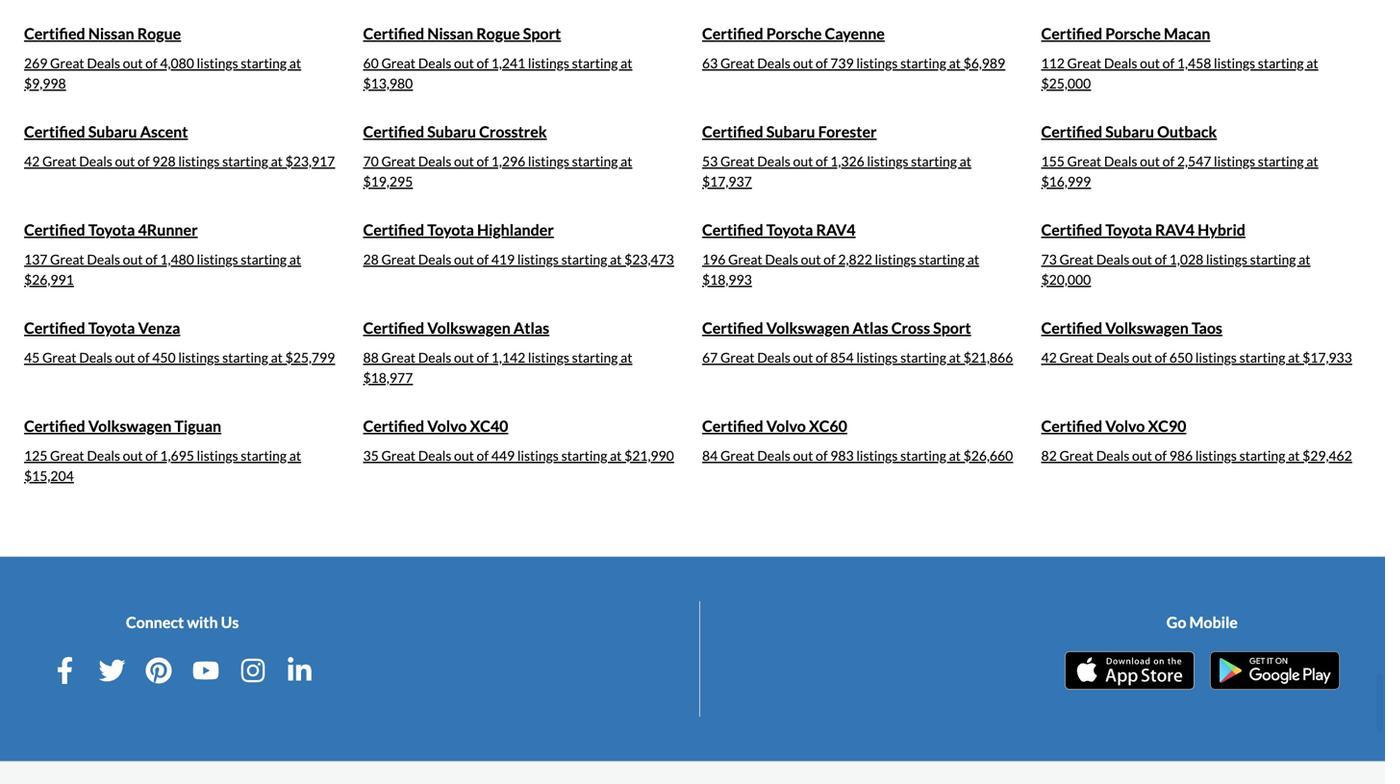 Task type: describe. For each thing, give the bounding box(es) containing it.
35
[[363, 447, 379, 464]]

taos
[[1192, 318, 1223, 337]]

facebook image
[[52, 657, 79, 684]]

of for certified volvo xc40
[[477, 447, 489, 464]]

at for certified subaru outback
[[1307, 153, 1319, 169]]

at for certified subaru crosstrek
[[621, 153, 633, 169]]

starting for certified porsche cayenne
[[901, 55, 947, 71]]

starting for certified toyota 4runner
[[241, 251, 287, 267]]

atlas for certified volkswagen atlas
[[514, 318, 550, 337]]

certified for certified subaru crosstrek
[[363, 122, 425, 141]]

63
[[703, 55, 718, 71]]

volvo for xc60
[[767, 417, 806, 435]]

certified subaru forester
[[703, 122, 877, 141]]

toyota for certified toyota highlander
[[427, 220, 474, 239]]

deals for certified volkswagen atlas
[[418, 349, 452, 366]]

xc60
[[809, 417, 848, 435]]

certified toyota highlander
[[363, 220, 554, 239]]

2,822
[[839, 251, 873, 267]]

out for certified porsche cayenne
[[794, 55, 814, 71]]

at for certified volvo xc60
[[949, 447, 961, 464]]

great for certified porsche macan
[[1068, 55, 1102, 71]]

ascent
[[140, 122, 188, 141]]

deals for certified subaru crosstrek
[[418, 153, 452, 169]]

download on the app store image
[[1065, 651, 1195, 690]]

1,326
[[831, 153, 865, 169]]

out for certified volvo xc90
[[1133, 447, 1153, 464]]

starting for certified subaru ascent
[[222, 153, 268, 169]]

of for certified volkswagen atlas cross sport
[[816, 349, 828, 366]]

great for certified subaru crosstrek
[[382, 153, 416, 169]]

419
[[492, 251, 515, 267]]

88 great deals out of 1,142 listings starting at $18,977
[[363, 349, 633, 386]]

$21,866
[[964, 349, 1014, 366]]

450
[[152, 349, 176, 366]]

1,142
[[492, 349, 526, 366]]

2,547
[[1178, 153, 1212, 169]]

listings for certified toyota rav4 hybrid
[[1207, 251, 1248, 267]]

42 for certified volkswagen taos
[[1042, 349, 1057, 366]]

certified for certified toyota 4runner
[[24, 220, 85, 239]]

certified for certified subaru outback
[[1042, 122, 1103, 141]]

70 great deals out of 1,296 listings starting at $19,295
[[363, 153, 633, 189]]

$9,998
[[24, 75, 66, 91]]

out for certified volvo xc40
[[454, 447, 474, 464]]

starting for certified toyota venza
[[222, 349, 268, 366]]

out for certified subaru crosstrek
[[454, 153, 474, 169]]

deals for certified toyota rav4
[[765, 251, 799, 267]]

0 vertical spatial sport
[[523, 24, 561, 43]]

of for certified porsche cayenne
[[816, 55, 828, 71]]

certified porsche macan
[[1042, 24, 1211, 43]]

volvo for xc40
[[427, 417, 467, 435]]

1,296
[[492, 153, 526, 169]]

28 great deals out of 419 listings starting at $23,473
[[363, 251, 674, 267]]

deals for certified volvo xc60
[[758, 447, 791, 464]]

certified for certified porsche cayenne
[[703, 24, 764, 43]]

starting for certified volkswagen atlas
[[572, 349, 618, 366]]

certified for certified volkswagen atlas cross sport
[[703, 318, 764, 337]]

deals for certified toyota rav4 hybrid
[[1097, 251, 1130, 267]]

42 great deals out of 650 listings starting at $17,933
[[1042, 349, 1353, 366]]

volkswagen for certified volkswagen tiguan
[[88, 417, 172, 435]]

listings for certified nissan rogue sport
[[528, 55, 570, 71]]

certified for certified volkswagen atlas
[[363, 318, 425, 337]]

$18,977
[[363, 369, 413, 386]]

at for certified toyota rav4
[[968, 251, 980, 267]]

112
[[1042, 55, 1065, 71]]

starting for certified volkswagen atlas cross sport
[[901, 349, 947, 366]]

youtube image
[[192, 657, 219, 684]]

$13,980
[[363, 75, 413, 91]]

$17,937
[[703, 173, 752, 189]]

60 great deals out of 1,241 listings starting at $13,980
[[363, 55, 633, 91]]

certified for certified toyota rav4
[[703, 220, 764, 239]]

88
[[363, 349, 379, 366]]

73 great deals out of 1,028 listings starting at $20,000
[[1042, 251, 1311, 288]]

porsche for cayenne
[[767, 24, 822, 43]]

highlander
[[477, 220, 554, 239]]

82
[[1042, 447, 1057, 464]]

toyota for certified toyota rav4
[[767, 220, 814, 239]]

269
[[24, 55, 48, 71]]

53
[[703, 153, 718, 169]]

great for certified subaru ascent
[[42, 153, 77, 169]]

certified volkswagen atlas
[[363, 318, 550, 337]]

out for certified volkswagen atlas cross sport
[[794, 349, 814, 366]]

certified for certified subaru forester
[[703, 122, 764, 141]]

hybrid
[[1198, 220, 1246, 239]]

listings for certified volkswagen tiguan
[[197, 447, 238, 464]]

45 great deals out of 450 listings starting at $25,799
[[24, 349, 335, 366]]

of for certified subaru outback
[[1163, 153, 1175, 169]]

listings for certified subaru crosstrek
[[528, 153, 570, 169]]

mobile
[[1190, 613, 1238, 632]]

deals for certified volkswagen atlas cross sport
[[758, 349, 791, 366]]

at for certified toyota 4runner
[[289, 251, 301, 267]]

starting for certified toyota rav4 hybrid
[[1251, 251, 1297, 267]]

rogue for certified nissan rogue
[[137, 24, 181, 43]]

instagram image
[[239, 657, 266, 684]]

63 great deals out of 739 listings starting at $6,989
[[703, 55, 1006, 71]]

42 for certified subaru ascent
[[24, 153, 40, 169]]

deals for certified volvo xc90
[[1097, 447, 1130, 464]]

of for certified nissan rogue sport
[[477, 55, 489, 71]]

$23,473
[[625, 251, 674, 267]]

certified for certified volvo xc90
[[1042, 417, 1103, 435]]

certified nissan rogue
[[24, 24, 181, 43]]

get it on google play image
[[1210, 651, 1340, 690]]

certified for certified toyota rav4 hybrid
[[1042, 220, 1103, 239]]

$16,999
[[1042, 173, 1091, 189]]

atlas for certified volkswagen atlas cross sport
[[853, 318, 889, 337]]

928
[[152, 153, 176, 169]]

$25,799
[[285, 349, 335, 366]]

137 great deals out of 1,480 listings starting at $26,991
[[24, 251, 301, 288]]

great for certified toyota highlander
[[382, 251, 416, 267]]

certified for certified volvo xc60
[[703, 417, 764, 435]]

certified porsche cayenne
[[703, 24, 885, 43]]

983
[[831, 447, 854, 464]]

certified for certified toyota highlander
[[363, 220, 425, 239]]

of for certified porsche macan
[[1163, 55, 1175, 71]]

listings for certified subaru ascent
[[178, 153, 220, 169]]

53 great deals out of 1,326 listings starting at $17,937
[[703, 153, 972, 189]]

certified toyota 4runner
[[24, 220, 198, 239]]

great for certified subaru outback
[[1068, 153, 1102, 169]]

go mobile
[[1167, 613, 1238, 632]]

certified subaru crosstrek
[[363, 122, 547, 141]]

starting for certified nissan rogue
[[241, 55, 287, 71]]

certified volkswagen tiguan
[[24, 417, 221, 435]]

listings for certified nissan rogue
[[197, 55, 238, 71]]

at for certified porsche cayenne
[[949, 55, 961, 71]]

$17,933
[[1303, 349, 1353, 366]]

toyota for certified toyota 4runner
[[88, 220, 135, 239]]

toyota for certified toyota venza
[[88, 318, 135, 337]]

venza
[[138, 318, 180, 337]]

great for certified toyota venza
[[42, 349, 77, 366]]

listings for certified toyota 4runner
[[197, 251, 238, 267]]

out for certified subaru outback
[[1141, 153, 1161, 169]]

connect
[[126, 613, 184, 632]]

cayenne
[[825, 24, 885, 43]]

certified toyota rav4 hybrid
[[1042, 220, 1246, 239]]

twitter image
[[99, 657, 125, 684]]

84
[[703, 447, 718, 464]]

cross
[[892, 318, 931, 337]]

35 great deals out of 449 listings starting at $21,990
[[363, 447, 674, 464]]

of for certified volvo xc90
[[1155, 447, 1167, 464]]

porsche for macan
[[1106, 24, 1161, 43]]

crosstrek
[[479, 122, 547, 141]]

$6,989
[[964, 55, 1006, 71]]

listings for certified toyota highlander
[[518, 251, 559, 267]]

84 great deals out of 983 listings starting at $26,660
[[703, 447, 1014, 464]]

great for certified volvo xc40
[[382, 447, 416, 464]]

xc90
[[1149, 417, 1187, 435]]

1,458
[[1178, 55, 1212, 71]]



Task type: locate. For each thing, give the bounding box(es) containing it.
out down xc90
[[1133, 447, 1153, 464]]

67
[[703, 349, 718, 366]]

of for certified toyota rav4
[[824, 251, 836, 267]]

listings for certified volvo xc40
[[518, 447, 559, 464]]

$18,993
[[703, 271, 752, 288]]

of inside 155 great deals out of 2,547 listings starting at $16,999
[[1163, 153, 1175, 169]]

volvo left xc60
[[767, 417, 806, 435]]

of for certified toyota 4runner
[[145, 251, 158, 267]]

starting for certified volvo xc40
[[562, 447, 608, 464]]

deals for certified toyota 4runner
[[87, 251, 120, 267]]

at inside 53 great deals out of 1,326 listings starting at $17,937
[[960, 153, 972, 169]]

starting up cross at the top of page
[[919, 251, 965, 267]]

67 great deals out of 854 listings starting at $21,866
[[703, 349, 1014, 366]]

2 rogue from the left
[[477, 24, 520, 43]]

listings
[[197, 55, 238, 71], [528, 55, 570, 71], [857, 55, 898, 71], [1214, 55, 1256, 71], [178, 153, 220, 169], [528, 153, 570, 169], [867, 153, 909, 169], [1214, 153, 1256, 169], [197, 251, 238, 267], [518, 251, 559, 267], [875, 251, 917, 267], [1207, 251, 1248, 267], [178, 349, 220, 366], [528, 349, 570, 366], [857, 349, 898, 366], [1196, 349, 1237, 366], [197, 447, 238, 464], [518, 447, 559, 464], [857, 447, 898, 464], [1196, 447, 1237, 464]]

deals inside 73 great deals out of 1,028 listings starting at $20,000
[[1097, 251, 1130, 267]]

650
[[1170, 349, 1193, 366]]

3 subaru from the left
[[767, 122, 816, 141]]

atlas
[[514, 318, 550, 337], [853, 318, 889, 337]]

listings right 928
[[178, 153, 220, 169]]

listings for certified volvo xc90
[[1196, 447, 1237, 464]]

at for certified toyota highlander
[[610, 251, 622, 267]]

volvo left xc40
[[427, 417, 467, 435]]

196 great deals out of 2,822 listings starting at $18,993
[[703, 251, 980, 288]]

listings inside 53 great deals out of 1,326 listings starting at $17,937
[[867, 153, 909, 169]]

155
[[1042, 153, 1065, 169]]

listings right 739
[[857, 55, 898, 71]]

nissan for certified nissan rogue
[[88, 24, 134, 43]]

at for certified volkswagen tiguan
[[289, 447, 301, 464]]

starting left the $26,660
[[901, 447, 947, 464]]

out
[[123, 55, 143, 71], [454, 55, 474, 71], [794, 55, 814, 71], [1141, 55, 1161, 71], [115, 153, 135, 169], [454, 153, 474, 169], [794, 153, 814, 169], [1141, 153, 1161, 169], [123, 251, 143, 267], [454, 251, 474, 267], [801, 251, 821, 267], [1133, 251, 1153, 267], [115, 349, 135, 366], [454, 349, 474, 366], [794, 349, 814, 366], [1133, 349, 1153, 366], [123, 447, 143, 464], [454, 447, 474, 464], [794, 447, 814, 464], [1133, 447, 1153, 464]]

1 horizontal spatial porsche
[[1106, 24, 1161, 43]]

of inside 70 great deals out of 1,296 listings starting at $19,295
[[477, 153, 489, 169]]

toyota
[[88, 220, 135, 239], [427, 220, 474, 239], [767, 220, 814, 239], [1106, 220, 1153, 239], [88, 318, 135, 337]]

certified up "60"
[[363, 24, 425, 43]]

1,241
[[492, 55, 526, 71]]

certified up the 35
[[363, 417, 425, 435]]

out down the certified porsche cayenne
[[794, 55, 814, 71]]

certified volkswagen atlas cross sport
[[703, 318, 972, 337]]

at
[[289, 55, 301, 71], [621, 55, 633, 71], [949, 55, 961, 71], [1307, 55, 1319, 71], [271, 153, 283, 169], [621, 153, 633, 169], [960, 153, 972, 169], [1307, 153, 1319, 169], [289, 251, 301, 267], [610, 251, 622, 267], [968, 251, 980, 267], [1299, 251, 1311, 267], [271, 349, 283, 366], [621, 349, 633, 366], [949, 349, 961, 366], [1289, 349, 1301, 366], [289, 447, 301, 464], [610, 447, 622, 464], [949, 447, 961, 464], [1289, 447, 1301, 464]]

of left "1,326"
[[816, 153, 828, 169]]

great inside 196 great deals out of 2,822 listings starting at $18,993
[[729, 251, 763, 267]]

deals inside 155 great deals out of 2,547 listings starting at $16,999
[[1105, 153, 1138, 169]]

deals for certified subaru outback
[[1105, 153, 1138, 169]]

certified for certified volkswagen tiguan
[[24, 417, 85, 435]]

28
[[363, 251, 379, 267]]

certified
[[24, 24, 85, 43], [363, 24, 425, 43], [703, 24, 764, 43], [1042, 24, 1103, 43], [24, 122, 85, 141], [363, 122, 425, 141], [703, 122, 764, 141], [1042, 122, 1103, 141], [24, 220, 85, 239], [363, 220, 425, 239], [703, 220, 764, 239], [1042, 220, 1103, 239], [24, 318, 85, 337], [363, 318, 425, 337], [703, 318, 764, 337], [1042, 318, 1103, 337], [24, 417, 85, 435], [363, 417, 425, 435], [703, 417, 764, 435], [1042, 417, 1103, 435]]

1 horizontal spatial rav4
[[1156, 220, 1195, 239]]

listings for certified subaru outback
[[1214, 153, 1256, 169]]

986
[[1170, 447, 1193, 464]]

great up $13,980
[[382, 55, 416, 71]]

listings inside 137 great deals out of 1,480 listings starting at $26,991
[[197, 251, 238, 267]]

deals inside 60 great deals out of 1,241 listings starting at $13,980
[[418, 55, 452, 71]]

listings inside 70 great deals out of 1,296 listings starting at $19,295
[[528, 153, 570, 169]]

deals inside 137 great deals out of 1,480 listings starting at $26,991
[[87, 251, 120, 267]]

with
[[187, 613, 218, 632]]

starting inside 70 great deals out of 1,296 listings starting at $19,295
[[572, 153, 618, 169]]

1 subaru from the left
[[88, 122, 137, 141]]

subaru
[[88, 122, 137, 141], [427, 122, 476, 141], [767, 122, 816, 141], [1106, 122, 1155, 141]]

deals down certified subaru outback
[[1105, 153, 1138, 169]]

certified for certified toyota venza
[[24, 318, 85, 337]]

of left 983
[[816, 447, 828, 464]]

of for certified toyota highlander
[[477, 251, 489, 267]]

of inside 112 great deals out of 1,458 listings starting at $25,000
[[1163, 55, 1175, 71]]

out for certified toyota rav4
[[801, 251, 821, 267]]

2 horizontal spatial volvo
[[1106, 417, 1146, 435]]

2 rav4 from the left
[[1156, 220, 1195, 239]]

449
[[492, 447, 515, 464]]

outback
[[1158, 122, 1218, 141]]

out inside 53 great deals out of 1,326 listings starting at $17,937
[[794, 153, 814, 169]]

0 vertical spatial 42
[[24, 153, 40, 169]]

out down certified toyota venza
[[115, 349, 135, 366]]

1,480
[[160, 251, 194, 267]]

$29,462
[[1303, 447, 1353, 464]]

great up $19,295
[[382, 153, 416, 169]]

atlas up 1,142
[[514, 318, 550, 337]]

great inside 60 great deals out of 1,241 listings starting at $13,980
[[382, 55, 416, 71]]

certified volvo xc40
[[363, 417, 509, 435]]

of left 2,547
[[1163, 153, 1175, 169]]

starting for certified volvo xc60
[[901, 447, 947, 464]]

volkswagen for certified volkswagen taos
[[1106, 318, 1189, 337]]

toyota up 73 great deals out of 1,028 listings starting at $20,000 on the top of page
[[1106, 220, 1153, 239]]

112 great deals out of 1,458 listings starting at $25,000
[[1042, 55, 1319, 91]]

deals for certified nissan rogue
[[87, 55, 120, 71]]

out for certified toyota rav4 hybrid
[[1133, 251, 1153, 267]]

deals down certified toyota rav4
[[765, 251, 799, 267]]

listings inside 73 great deals out of 1,028 listings starting at $20,000
[[1207, 251, 1248, 267]]

certified up 45
[[24, 318, 85, 337]]

great for certified volkswagen atlas cross sport
[[721, 349, 755, 366]]

out for certified toyota highlander
[[454, 251, 474, 267]]

starting inside 196 great deals out of 2,822 listings starting at $18,993
[[919, 251, 965, 267]]

0 horizontal spatial 42
[[24, 153, 40, 169]]

at for certified toyota venza
[[271, 349, 283, 366]]

rogue up the 1,241
[[477, 24, 520, 43]]

1 horizontal spatial rogue
[[477, 24, 520, 43]]

listings down hybrid
[[1207, 251, 1248, 267]]

starting for certified subaru crosstrek
[[572, 153, 618, 169]]

rav4 up 1,028
[[1156, 220, 1195, 239]]

out down the certified toyota rav4 hybrid
[[1133, 251, 1153, 267]]

at inside 112 great deals out of 1,458 listings starting at $25,000
[[1307, 55, 1319, 71]]

out down certified volkswagen taos
[[1133, 349, 1153, 366]]

deals inside 70 great deals out of 1,296 listings starting at $19,295
[[418, 153, 452, 169]]

out down certified subaru outback
[[1141, 153, 1161, 169]]

deals down certified subaru ascent
[[79, 153, 112, 169]]

deals inside 53 great deals out of 1,326 listings starting at $17,937
[[758, 153, 791, 169]]

deals down certified subaru forester
[[758, 153, 791, 169]]

4runner
[[138, 220, 198, 239]]

certified up the "112"
[[1042, 24, 1103, 43]]

great inside 112 great deals out of 1,458 listings starting at $25,000
[[1068, 55, 1102, 71]]

out down certified toyota 4runner on the left top of the page
[[123, 251, 143, 267]]

listings right 1,458
[[1214, 55, 1256, 71]]

listings right 854
[[857, 349, 898, 366]]

starting down cross at the top of page
[[901, 349, 947, 366]]

deals
[[87, 55, 120, 71], [418, 55, 452, 71], [758, 55, 791, 71], [1105, 55, 1138, 71], [79, 153, 112, 169], [418, 153, 452, 169], [758, 153, 791, 169], [1105, 153, 1138, 169], [87, 251, 120, 267], [418, 251, 452, 267], [765, 251, 799, 267], [1097, 251, 1130, 267], [79, 349, 112, 366], [418, 349, 452, 366], [758, 349, 791, 366], [1097, 349, 1130, 366], [87, 447, 120, 464], [418, 447, 452, 464], [758, 447, 791, 464], [1097, 447, 1130, 464]]

at for certified volkswagen atlas cross sport
[[949, 349, 961, 366]]

great right 45
[[42, 349, 77, 366]]

starting inside 53 great deals out of 1,326 listings starting at $17,937
[[912, 153, 957, 169]]

of inside 269 great deals out of 4,080 listings starting at $9,998
[[145, 55, 158, 71]]

starting inside 112 great deals out of 1,458 listings starting at $25,000
[[1259, 55, 1305, 71]]

certified nissan rogue sport
[[363, 24, 561, 43]]

at for certified toyota rav4 hybrid
[[1299, 251, 1311, 267]]

of for certified toyota rav4 hybrid
[[1155, 251, 1167, 267]]

at for certified subaru ascent
[[271, 153, 283, 169]]

of inside 60 great deals out of 1,241 listings starting at $13,980
[[477, 55, 489, 71]]

1 volvo from the left
[[427, 417, 467, 435]]

$23,917
[[285, 153, 335, 169]]

out inside 70 great deals out of 1,296 listings starting at $19,295
[[454, 153, 474, 169]]

great inside 88 great deals out of 1,142 listings starting at $18,977
[[382, 349, 416, 366]]

3 volvo from the left
[[1106, 417, 1146, 435]]

$25,000
[[1042, 75, 1091, 91]]

great inside 125 great deals out of 1,695 listings starting at $15,204
[[50, 447, 84, 464]]

starting right 2,547
[[1259, 153, 1305, 169]]

out inside 269 great deals out of 4,080 listings starting at $9,998
[[123, 55, 143, 71]]

starting for certified toyota rav4
[[919, 251, 965, 267]]

great for certified volkswagen taos
[[1060, 349, 1094, 366]]

73
[[1042, 251, 1057, 267]]

at for certified subaru forester
[[960, 153, 972, 169]]

great up $9,998 in the left of the page
[[50, 55, 84, 71]]

at inside 73 great deals out of 1,028 listings starting at $20,000
[[1299, 251, 1311, 267]]

nissan up 269 great deals out of 4,080 listings starting at $9,998
[[88, 24, 134, 43]]

of left 1,296
[[477, 153, 489, 169]]

listings inside 196 great deals out of 2,822 listings starting at $18,993
[[875, 251, 917, 267]]

out down xc60
[[794, 447, 814, 464]]

listings right 1,296
[[528, 153, 570, 169]]

deals down the certified porsche cayenne
[[758, 55, 791, 71]]

certified down $20,000
[[1042, 318, 1103, 337]]

$20,000
[[1042, 271, 1091, 288]]

at for certified volkswagen taos
[[1289, 349, 1301, 366]]

out inside 60 great deals out of 1,241 listings starting at $13,980
[[454, 55, 474, 71]]

certified up the 137
[[24, 220, 85, 239]]

great for certified volkswagen atlas
[[382, 349, 416, 366]]

2 porsche from the left
[[1106, 24, 1161, 43]]

linkedin image
[[286, 657, 313, 684]]

great right 84
[[721, 447, 755, 464]]

of inside 53 great deals out of 1,326 listings starting at $17,937
[[816, 153, 828, 169]]

at inside 125 great deals out of 1,695 listings starting at $15,204
[[289, 447, 301, 464]]

nissan up 60 great deals out of 1,241 listings starting at $13,980
[[427, 24, 474, 43]]

of
[[145, 55, 158, 71], [477, 55, 489, 71], [816, 55, 828, 71], [1163, 55, 1175, 71], [138, 153, 150, 169], [477, 153, 489, 169], [816, 153, 828, 169], [1163, 153, 1175, 169], [145, 251, 158, 267], [477, 251, 489, 267], [824, 251, 836, 267], [1155, 251, 1167, 267], [138, 349, 150, 366], [477, 349, 489, 366], [816, 349, 828, 366], [1155, 349, 1167, 366], [145, 447, 158, 464], [477, 447, 489, 464], [816, 447, 828, 464], [1155, 447, 1167, 464]]

macan
[[1164, 24, 1211, 43]]

deals for certified toyota highlander
[[418, 251, 452, 267]]

starting right the 1,241
[[572, 55, 618, 71]]

certified up the 63
[[703, 24, 764, 43]]

rogue up 4,080
[[137, 24, 181, 43]]

pinterest image
[[145, 657, 172, 684]]

1 porsche from the left
[[767, 24, 822, 43]]

at inside 60 great deals out of 1,241 listings starting at $13,980
[[621, 55, 633, 71]]

deals inside 269 great deals out of 4,080 listings starting at $9,998
[[87, 55, 120, 71]]

listings for certified volkswagen atlas cross sport
[[857, 349, 898, 366]]

deals inside 125 great deals out of 1,695 listings starting at $15,204
[[87, 447, 120, 464]]

listings for certified porsche macan
[[1214, 55, 1256, 71]]

listings down tiguan at the bottom of page
[[197, 447, 238, 464]]

$19,295
[[363, 173, 413, 189]]

of left 1,142
[[477, 349, 489, 366]]

tiguan
[[175, 417, 221, 435]]

out down xc40
[[454, 447, 474, 464]]

deals for certified subaru forester
[[758, 153, 791, 169]]

great for certified subaru forester
[[721, 153, 755, 169]]

certified up 53
[[703, 122, 764, 141]]

deals inside 196 great deals out of 2,822 listings starting at $18,993
[[765, 251, 799, 267]]

out inside 125 great deals out of 1,695 listings starting at $15,204
[[123, 447, 143, 464]]

certified for certified nissan rogue sport
[[363, 24, 425, 43]]

listings inside 88 great deals out of 1,142 listings starting at $18,977
[[528, 349, 570, 366]]

196
[[703, 251, 726, 267]]

starting for certified subaru forester
[[912, 153, 957, 169]]

great right 28
[[382, 251, 416, 267]]

0 horizontal spatial volvo
[[427, 417, 467, 435]]

1 horizontal spatial sport
[[934, 318, 972, 337]]

certified toyota rav4
[[703, 220, 856, 239]]

great up $16,999
[[1068, 153, 1102, 169]]

great inside 70 great deals out of 1,296 listings starting at $19,295
[[382, 153, 416, 169]]

listings down taos
[[1196, 349, 1237, 366]]

of left the 1,695
[[145, 447, 158, 464]]

great right 67
[[721, 349, 755, 366]]

1 nissan from the left
[[88, 24, 134, 43]]

1 horizontal spatial atlas
[[853, 318, 889, 337]]

great for certified porsche cayenne
[[721, 55, 755, 71]]

great for certified nissan rogue sport
[[382, 55, 416, 71]]

854
[[831, 349, 854, 366]]

volvo left xc90
[[1106, 417, 1146, 435]]

listings inside 112 great deals out of 1,458 listings starting at $25,000
[[1214, 55, 1256, 71]]

subaru left 'ascent' on the left of the page
[[88, 122, 137, 141]]

at inside 70 great deals out of 1,296 listings starting at $19,295
[[621, 153, 633, 169]]

subaru up 70 great deals out of 1,296 listings starting at $19,295
[[427, 122, 476, 141]]

great inside 137 great deals out of 1,480 listings starting at $26,991
[[50, 251, 84, 267]]

deals inside 88 great deals out of 1,142 listings starting at $18,977
[[418, 349, 452, 366]]

1 atlas from the left
[[514, 318, 550, 337]]

deals for certified volkswagen tiguan
[[87, 447, 120, 464]]

great up $20,000
[[1060, 251, 1094, 267]]

0 horizontal spatial rav4
[[817, 220, 856, 239]]

porsche left cayenne
[[767, 24, 822, 43]]

starting right 1,028
[[1251, 251, 1297, 267]]

certified for certified nissan rogue
[[24, 24, 85, 43]]

0 horizontal spatial porsche
[[767, 24, 822, 43]]

starting left $21,990
[[562, 447, 608, 464]]

1 horizontal spatial 42
[[1042, 349, 1057, 366]]

1 vertical spatial 42
[[1042, 349, 1057, 366]]

certified subaru outback
[[1042, 122, 1218, 141]]

starting right the 1,695
[[241, 447, 287, 464]]

at inside 269 great deals out of 4,080 listings starting at $9,998
[[289, 55, 301, 71]]

great for certified toyota rav4
[[729, 251, 763, 267]]

of inside 196 great deals out of 2,822 listings starting at $18,993
[[824, 251, 836, 267]]

1 rav4 from the left
[[817, 220, 856, 239]]

starting for certified toyota highlander
[[562, 251, 608, 267]]

$26,991
[[24, 271, 74, 288]]

volkswagen up 125 great deals out of 1,695 listings starting at $15,204
[[88, 417, 172, 435]]

great inside 269 great deals out of 4,080 listings starting at $9,998
[[50, 55, 84, 71]]

1 vertical spatial sport
[[934, 318, 972, 337]]

deals down certified toyota venza
[[79, 349, 112, 366]]

listings for certified volkswagen taos
[[1196, 349, 1237, 366]]

out down certified toyota highlander
[[454, 251, 474, 267]]

xc40
[[470, 417, 509, 435]]

volvo
[[427, 417, 467, 435], [767, 417, 806, 435], [1106, 417, 1146, 435]]

deals down certified nissan rogue
[[87, 55, 120, 71]]

listings inside 125 great deals out of 1,695 listings starting at $15,204
[[197, 447, 238, 464]]

out for certified toyota venza
[[115, 349, 135, 366]]

starting right 1,296
[[572, 153, 618, 169]]

out inside 73 great deals out of 1,028 listings starting at $20,000
[[1133, 251, 1153, 267]]

volkswagen up 854
[[767, 318, 850, 337]]

deals for certified volkswagen taos
[[1097, 349, 1130, 366]]

of inside 137 great deals out of 1,480 listings starting at $26,991
[[145, 251, 158, 267]]

great up $15,204
[[50, 447, 84, 464]]

of left the 450
[[138, 349, 150, 366]]

269 great deals out of 4,080 listings starting at $9,998
[[24, 55, 301, 91]]

at inside 137 great deals out of 1,480 listings starting at $26,991
[[289, 251, 301, 267]]

125
[[24, 447, 48, 464]]

starting for certified nissan rogue sport
[[572, 55, 618, 71]]

listings right the 1,241
[[528, 55, 570, 71]]

subaru for outback
[[1106, 122, 1155, 141]]

deals down certified volkswagen taos
[[1097, 349, 1130, 366]]

listings inside 60 great deals out of 1,241 listings starting at $13,980
[[528, 55, 570, 71]]

out inside 112 great deals out of 1,458 listings starting at $25,000
[[1141, 55, 1161, 71]]

out down certified subaru ascent
[[115, 153, 135, 169]]

155 great deals out of 2,547 listings starting at $16,999
[[1042, 153, 1319, 189]]

of for certified volvo xc60
[[816, 447, 828, 464]]

of for certified subaru ascent
[[138, 153, 150, 169]]

deals inside 112 great deals out of 1,458 listings starting at $25,000
[[1105, 55, 1138, 71]]

certified down $9,998 in the left of the page
[[24, 122, 85, 141]]

great for certified toyota 4runner
[[50, 251, 84, 267]]

starting inside 60 great deals out of 1,241 listings starting at $13,980
[[572, 55, 618, 71]]

of for certified subaru forester
[[816, 153, 828, 169]]

0 horizontal spatial sport
[[523, 24, 561, 43]]

certified subaru ascent
[[24, 122, 188, 141]]

of left 739
[[816, 55, 828, 71]]

certified for certified porsche macan
[[1042, 24, 1103, 43]]

starting inside 73 great deals out of 1,028 listings starting at $20,000
[[1251, 251, 1297, 267]]

starting inside 155 great deals out of 2,547 listings starting at $16,999
[[1259, 153, 1305, 169]]

1 horizontal spatial nissan
[[427, 24, 474, 43]]

out for certified nissan rogue sport
[[454, 55, 474, 71]]

0 horizontal spatial nissan
[[88, 24, 134, 43]]

at inside 155 great deals out of 2,547 listings starting at $16,999
[[1307, 153, 1319, 169]]

great inside 155 great deals out of 2,547 listings starting at $16,999
[[1068, 153, 1102, 169]]

of inside 125 great deals out of 1,695 listings starting at $15,204
[[145, 447, 158, 464]]

starting inside 88 great deals out of 1,142 listings starting at $18,977
[[572, 349, 618, 366]]

great up $18,993
[[729, 251, 763, 267]]

us
[[221, 613, 239, 632]]

starting for certified volkswagen taos
[[1240, 349, 1286, 366]]

certified up 82
[[1042, 417, 1103, 435]]

1 rogue from the left
[[137, 24, 181, 43]]

1,028
[[1170, 251, 1204, 267]]

out left 854
[[794, 349, 814, 366]]

out inside 88 great deals out of 1,142 listings starting at $18,977
[[454, 349, 474, 366]]

out inside 137 great deals out of 1,480 listings starting at $26,991
[[123, 251, 143, 267]]

1,695
[[160, 447, 194, 464]]

2 volvo from the left
[[767, 417, 806, 435]]

sport
[[523, 24, 561, 43], [934, 318, 972, 337]]

deals down the certified toyota rav4 hybrid
[[1097, 251, 1130, 267]]

starting inside 125 great deals out of 1,695 listings starting at $15,204
[[241, 447, 287, 464]]

0 horizontal spatial rogue
[[137, 24, 181, 43]]

deals down certified volvo xc40
[[418, 447, 452, 464]]

sport up the 1,241
[[523, 24, 561, 43]]

739
[[831, 55, 854, 71]]

of for certified subaru crosstrek
[[477, 153, 489, 169]]

60
[[363, 55, 379, 71]]

deals down certified porsche macan
[[1105, 55, 1138, 71]]

forester
[[819, 122, 877, 141]]

certified volkswagen taos
[[1042, 318, 1223, 337]]

certified volvo xc60
[[703, 417, 848, 435]]

great right 82
[[1060, 447, 1094, 464]]

out inside 196 great deals out of 2,822 listings starting at $18,993
[[801, 251, 821, 267]]

deals down certified toyota 4runner on the left top of the page
[[87, 251, 120, 267]]

$15,204
[[24, 468, 74, 484]]

82 great deals out of 986 listings starting at $29,462
[[1042, 447, 1353, 464]]

out down certified toyota rav4
[[801, 251, 821, 267]]

out for certified porsche macan
[[1141, 55, 1161, 71]]

70
[[363, 153, 379, 169]]

2 atlas from the left
[[853, 318, 889, 337]]

out down certified volkswagen tiguan
[[123, 447, 143, 464]]

great inside 73 great deals out of 1,028 listings starting at $20,000
[[1060, 251, 1094, 267]]

at inside 88 great deals out of 1,142 listings starting at $18,977
[[621, 349, 633, 366]]

137
[[24, 251, 48, 267]]

4 subaru from the left
[[1106, 122, 1155, 141]]

of inside 73 great deals out of 1,028 listings starting at $20,000
[[1155, 251, 1167, 267]]

of inside 88 great deals out of 1,142 listings starting at $18,977
[[477, 349, 489, 366]]

nissan
[[88, 24, 134, 43], [427, 24, 474, 43]]

great up the $26,991
[[50, 251, 84, 267]]

deals for certified toyota venza
[[79, 349, 112, 366]]

at for certified volvo xc40
[[610, 447, 622, 464]]

volkswagen for certified volkswagen atlas
[[427, 318, 511, 337]]

certified toyota venza
[[24, 318, 180, 337]]

listings for certified toyota rav4
[[875, 251, 917, 267]]

at inside 196 great deals out of 2,822 listings starting at $18,993
[[968, 251, 980, 267]]

great right the 35
[[382, 447, 416, 464]]

certified up the 196
[[703, 220, 764, 239]]

subaru for crosstrek
[[427, 122, 476, 141]]

listings right "1,326"
[[867, 153, 909, 169]]

4,080
[[160, 55, 194, 71]]

1 horizontal spatial volvo
[[767, 417, 806, 435]]

deals down certified volkswagen atlas
[[418, 349, 452, 366]]

deals down certified subaru crosstrek
[[418, 153, 452, 169]]

go
[[1167, 613, 1187, 632]]

2 subaru from the left
[[427, 122, 476, 141]]

at for certified volvo xc90
[[1289, 447, 1301, 464]]

great for certified nissan rogue
[[50, 55, 84, 71]]

out for certified subaru forester
[[794, 153, 814, 169]]

starting left $25,799
[[222, 349, 268, 366]]

great down certified volkswagen taos
[[1060, 349, 1094, 366]]

2 nissan from the left
[[427, 24, 474, 43]]

listings inside 269 great deals out of 4,080 listings starting at $9,998
[[197, 55, 238, 71]]

listings inside 155 great deals out of 2,547 listings starting at $16,999
[[1214, 153, 1256, 169]]

of for certified volkswagen tiguan
[[145, 447, 158, 464]]

out inside 155 great deals out of 2,547 listings starting at $16,999
[[1141, 153, 1161, 169]]

great inside 53 great deals out of 1,326 listings starting at $17,937
[[721, 153, 755, 169]]

listings for certified volkswagen atlas
[[528, 349, 570, 366]]

certified volvo xc90
[[1042, 417, 1187, 435]]

subaru left outback
[[1106, 122, 1155, 141]]

nissan for certified nissan rogue sport
[[427, 24, 474, 43]]

starting inside 269 great deals out of 4,080 listings starting at $9,998
[[241, 55, 287, 71]]

125 great deals out of 1,695 listings starting at $15,204
[[24, 447, 301, 484]]

listings right 983
[[857, 447, 898, 464]]

rav4
[[817, 220, 856, 239], [1156, 220, 1195, 239]]

great
[[50, 55, 84, 71], [382, 55, 416, 71], [721, 55, 755, 71], [1068, 55, 1102, 71], [42, 153, 77, 169], [382, 153, 416, 169], [721, 153, 755, 169], [1068, 153, 1102, 169], [50, 251, 84, 267], [382, 251, 416, 267], [729, 251, 763, 267], [1060, 251, 1094, 267], [42, 349, 77, 366], [382, 349, 416, 366], [721, 349, 755, 366], [1060, 349, 1094, 366], [50, 447, 84, 464], [382, 447, 416, 464], [721, 447, 755, 464], [1060, 447, 1094, 464]]

starting inside 137 great deals out of 1,480 listings starting at $26,991
[[241, 251, 287, 267]]

0 horizontal spatial atlas
[[514, 318, 550, 337]]



Task type: vqa. For each thing, say whether or not it's contained in the screenshot.
to in the CarGurus Agrees to Fully Acquire CarOffer Nov 7, 2023
no



